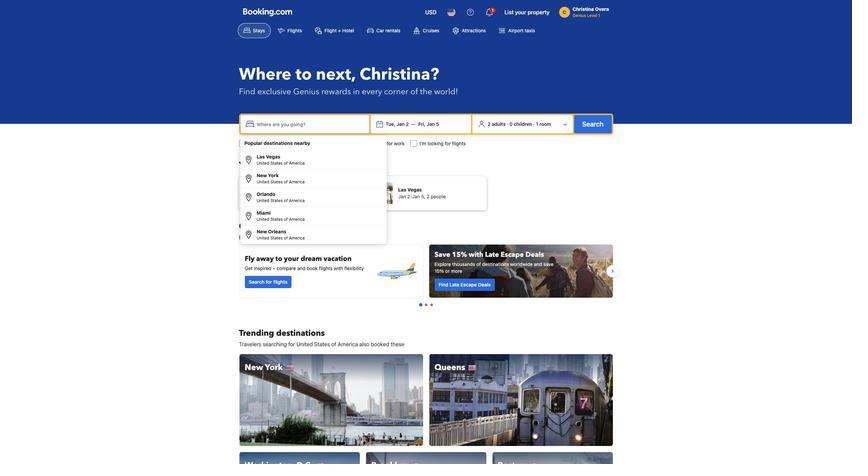 Task type: locate. For each thing, give the bounding box(es) containing it.
0 horizontal spatial to
[[276, 254, 282, 263]]

0 vertical spatial flights
[[452, 141, 466, 146]]

york down searching
[[265, 362, 283, 373]]

of up new york jan 2-jan 5, 2 people
[[284, 179, 288, 184]]

1 inside christina overa genius level 1
[[599, 13, 600, 18]]

of inside "save 15% with late escape deals explore thousands of destinations worldwide and save 15% or more"
[[477, 261, 481, 267]]

new down the recent
[[257, 173, 267, 178]]

1 horizontal spatial vegas
[[408, 187, 422, 193]]

2 people from the left
[[431, 194, 446, 199]]

1 vertical spatial las
[[398, 187, 407, 193]]

for down inspired
[[266, 279, 272, 285]]

fri,
[[419, 121, 426, 127]]

to inside fly away to your dream vacation get inspired – compare and book flights with flexibility
[[276, 254, 282, 263]]

new for new york
[[245, 362, 263, 373]]

for left "work"
[[387, 141, 393, 146]]

0 vertical spatial las
[[257, 154, 265, 160]]

stays
[[253, 28, 265, 33]]

people
[[304, 194, 319, 199], [431, 194, 446, 199]]

united inside orlando united states of america
[[257, 198, 269, 203]]

1 horizontal spatial 5,
[[421, 194, 426, 199]]

0 vertical spatial genius
[[573, 13, 586, 18]]

1 vertical spatial genius
[[293, 86, 320, 97]]

i'm up your
[[249, 141, 255, 146]]

search for search for flights
[[249, 279, 265, 285]]

your account menu christina overa genius level 1 element
[[559, 3, 612, 19]]

1 horizontal spatial with
[[469, 250, 484, 259]]

flights
[[452, 141, 466, 146], [319, 265, 333, 271], [273, 279, 288, 285]]

for
[[274, 141, 280, 146], [387, 141, 393, 146], [445, 141, 451, 146], [331, 234, 338, 241], [266, 279, 272, 285], [288, 341, 295, 347]]

0 vertical spatial with
[[469, 250, 484, 259]]

level
[[587, 13, 597, 18]]

i'm traveling for work
[[359, 141, 405, 146]]

Where are you going? field
[[254, 118, 367, 130]]

new inside new york jan 2-jan 5, 2 people
[[272, 187, 282, 193]]

1 vertical spatial york
[[283, 187, 294, 193]]

traveling
[[367, 141, 386, 146]]

deals down "save 15% with late escape deals explore thousands of destinations worldwide and save 15% or more"
[[478, 282, 491, 288]]

miami united states of america
[[257, 210, 305, 222]]

2- inside new york jan 2-jan 5, 2 people
[[281, 194, 286, 199]]

america inside trending destinations travelers searching for united states of america also booked these
[[338, 341, 358, 347]]

region containing save 15% with late escape deals
[[234, 242, 619, 301]]

an
[[281, 141, 286, 146]]

fly away to your dream vacation image
[[376, 250, 418, 292]]

home
[[302, 141, 314, 146]]

search for flights
[[249, 279, 288, 285]]

0 horizontal spatial 15%
[[435, 268, 444, 274]]

0 vertical spatial your
[[515, 9, 527, 15]]

1 · from the left
[[507, 121, 509, 127]]

destinations left worldwide
[[482, 261, 509, 267]]

people inside las vegas jan 2-jan 5, 2 people
[[431, 194, 446, 199]]

15% up thousands
[[452, 250, 467, 259]]

to left next, at top
[[296, 63, 312, 86]]

0 horizontal spatial i'm
[[249, 141, 255, 146]]

united down orlando
[[257, 198, 269, 203]]

america left also
[[338, 341, 358, 347]]

1 i'm from the left
[[249, 141, 255, 146]]

find down explore
[[439, 282, 448, 288]]

people for las vegas jan 2-jan 5, 2 people
[[431, 194, 446, 199]]

2 looking from the left
[[428, 141, 444, 146]]

5
[[436, 121, 439, 127]]

0 vertical spatial to
[[296, 63, 312, 86]]

destinations inside trending destinations travelers searching for united states of america also booked these
[[276, 328, 325, 339]]

late
[[485, 250, 499, 259], [450, 282, 460, 288]]

of inside las vegas united states of america
[[284, 161, 288, 166]]

0 horizontal spatial las
[[257, 154, 265, 160]]

las inside las vegas united states of america
[[257, 154, 265, 160]]

1 left the list
[[492, 8, 494, 13]]

0 horizontal spatial or
[[315, 141, 320, 146]]

1 vertical spatial escape
[[461, 282, 477, 288]]

2 5, from the left
[[421, 194, 426, 199]]

1 horizontal spatial 15%
[[452, 250, 467, 259]]

1 horizontal spatial to
[[296, 63, 312, 86]]

york inside new york united states of america
[[268, 173, 279, 178]]

2
[[406, 121, 409, 127], [488, 121, 491, 127], [300, 194, 303, 199], [427, 194, 430, 199]]

united inside las vegas united states of america
[[257, 161, 269, 166]]

or right home
[[315, 141, 320, 146]]

usd
[[425, 9, 437, 15]]

5, inside las vegas jan 2-jan 5, 2 people
[[421, 194, 426, 199]]

las
[[257, 154, 265, 160], [398, 187, 407, 193]]

for right i'm
[[445, 141, 451, 146]]

las inside las vegas jan 2-jan 5, 2 people
[[398, 187, 407, 193]]

1 horizontal spatial people
[[431, 194, 446, 199]]

0 horizontal spatial people
[[304, 194, 319, 199]]

deals
[[526, 250, 544, 259], [478, 282, 491, 288]]

deals inside "save 15% with late escape deals explore thousands of destinations worldwide and save 15% or more"
[[526, 250, 544, 259]]

escape down 'more'
[[461, 282, 477, 288]]

and left save
[[534, 261, 542, 267]]

save
[[435, 250, 451, 259]]

looking
[[257, 141, 272, 146], [428, 141, 444, 146]]

1 horizontal spatial find
[[439, 282, 448, 288]]

of left also
[[331, 341, 336, 347]]

0 vertical spatial destinations
[[264, 140, 293, 146]]

1 vertical spatial 15%
[[435, 268, 444, 274]]

0 horizontal spatial deals
[[478, 282, 491, 288]]

1 vertical spatial flights
[[319, 265, 333, 271]]

i'm left traveling
[[359, 141, 365, 146]]

christina overa genius level 1
[[573, 6, 609, 18]]

united
[[257, 161, 269, 166], [257, 179, 269, 184], [257, 198, 269, 203], [257, 217, 269, 222], [257, 235, 269, 241], [297, 341, 313, 347]]

escape inside "save 15% with late escape deals explore thousands of destinations worldwide and save 15% or more"
[[501, 250, 524, 259]]

offers
[[239, 221, 264, 232]]

1 horizontal spatial flights
[[319, 265, 333, 271]]

0 horizontal spatial genius
[[293, 86, 320, 97]]

—
[[412, 121, 416, 127]]

5,
[[295, 194, 299, 199], [421, 194, 426, 199]]

of right thousands
[[477, 261, 481, 267]]

1 vertical spatial deals
[[478, 282, 491, 288]]

united up orlando
[[257, 179, 269, 184]]

america up new york jan 2-jan 5, 2 people
[[289, 179, 305, 184]]

popular destinations nearby group
[[240, 151, 387, 244]]

vegas inside las vegas united states of america
[[266, 154, 280, 160]]

1 horizontal spatial las
[[398, 187, 407, 193]]

2- for vegas
[[407, 194, 412, 199]]

your right the list
[[515, 9, 527, 15]]

0 horizontal spatial 2-
[[281, 194, 286, 199]]

of up the orleans
[[284, 217, 288, 222]]

york for new york jan 2-jan 5, 2 people
[[283, 187, 294, 193]]

1 horizontal spatial your
[[515, 9, 527, 15]]

15% down explore
[[435, 268, 444, 274]]

for inside the 'offers promotions, deals, and special offers for you'
[[331, 234, 338, 241]]

search
[[582, 120, 604, 128], [249, 279, 265, 285]]

list box
[[240, 136, 387, 244]]

with down vacation at the bottom
[[334, 265, 343, 271]]

0 vertical spatial escape
[[501, 250, 524, 259]]

0 horizontal spatial ·
[[507, 121, 509, 127]]

2 vertical spatial york
[[265, 362, 283, 373]]

room
[[540, 121, 551, 127]]

new left the orleans
[[257, 229, 267, 234]]

genius
[[573, 13, 586, 18], [293, 86, 320, 97]]

0 vertical spatial deals
[[526, 250, 544, 259]]

with inside "save 15% with late escape deals explore thousands of destinations worldwide and save 15% or more"
[[469, 250, 484, 259]]

destinations for trending
[[276, 328, 325, 339]]

0 horizontal spatial and
[[286, 234, 295, 241]]

york down the recent
[[268, 173, 279, 178]]

looking right i'm
[[428, 141, 444, 146]]

dream
[[301, 254, 322, 263]]

i'm looking for flights
[[420, 141, 466, 146]]

york inside main content
[[265, 362, 283, 373]]

c
[[563, 9, 566, 15]]

search inside search for flights link
[[249, 279, 265, 285]]

flights
[[288, 28, 302, 33]]

0 vertical spatial york
[[268, 173, 279, 178]]

0 horizontal spatial your
[[284, 254, 299, 263]]

2 i'm from the left
[[359, 141, 365, 146]]

new inside main content
[[245, 362, 263, 373]]

1 horizontal spatial and
[[297, 265, 306, 271]]

of left the
[[411, 86, 418, 97]]

0 vertical spatial vegas
[[266, 154, 280, 160]]

vegas inside las vegas jan 2-jan 5, 2 people
[[408, 187, 422, 193]]

america inside new york united states of america
[[289, 179, 305, 184]]

travelers
[[239, 341, 261, 347]]

popular destinations nearby
[[245, 140, 310, 146]]

1 horizontal spatial looking
[[428, 141, 444, 146]]

where
[[239, 63, 292, 86]]

list box containing popular destinations nearby
[[240, 136, 387, 244]]

with up thousands
[[469, 250, 484, 259]]

or down explore
[[445, 268, 450, 274]]

2 horizontal spatial 1
[[599, 13, 600, 18]]

cruises
[[423, 28, 440, 33]]

escape up worldwide
[[501, 250, 524, 259]]

more
[[451, 268, 462, 274]]

nearby
[[294, 140, 310, 146]]

destinations for popular
[[264, 140, 293, 146]]

1 horizontal spatial i'm
[[359, 141, 365, 146]]

0 horizontal spatial search
[[249, 279, 265, 285]]

1 2- from the left
[[281, 194, 286, 199]]

of down the orleans
[[284, 235, 288, 241]]

destinations up las vegas united states of america
[[264, 140, 293, 146]]

0 horizontal spatial 5,
[[295, 194, 299, 199]]

for left you at the left bottom of the page
[[331, 234, 338, 241]]

children
[[514, 121, 532, 127]]

genius down christina
[[573, 13, 586, 18]]

i'm looking for an entire home or apartment
[[249, 141, 344, 146]]

1 horizontal spatial or
[[445, 268, 450, 274]]

2 horizontal spatial and
[[534, 261, 542, 267]]

new york
[[245, 362, 283, 373]]

0 horizontal spatial late
[[450, 282, 460, 288]]

1 horizontal spatial ·
[[534, 121, 535, 127]]

overa
[[595, 6, 609, 12]]

looking for i'm
[[428, 141, 444, 146]]

tue, jan 2 — fri, jan 5
[[386, 121, 439, 127]]

new inside new orleans united states of america
[[257, 229, 267, 234]]

2- inside las vegas jan 2-jan 5, 2 people
[[407, 194, 412, 199]]

destinations up searching
[[276, 328, 325, 339]]

search inside search button
[[582, 120, 604, 128]]

region
[[234, 242, 619, 301]]

1 people from the left
[[304, 194, 319, 199]]

with inside fly away to your dream vacation get inspired – compare and book flights with flexibility
[[334, 265, 343, 271]]

2- for york
[[281, 194, 286, 199]]

of up new york united states of america
[[284, 161, 288, 166]]

1 vertical spatial find
[[439, 282, 448, 288]]

1 vertical spatial to
[[276, 254, 282, 263]]

late inside the find late escape deals link
[[450, 282, 460, 288]]

1 vertical spatial your
[[284, 254, 299, 263]]

0 horizontal spatial flights
[[273, 279, 288, 285]]

save 15% with late escape deals explore thousands of destinations worldwide and save 15% or more
[[435, 250, 554, 274]]

york down new york united states of america
[[283, 187, 294, 193]]

united inside new york united states of america
[[257, 179, 269, 184]]

0 horizontal spatial with
[[334, 265, 343, 271]]

5, inside new york jan 2-jan 5, 2 people
[[295, 194, 299, 199]]

1 horizontal spatial escape
[[501, 250, 524, 259]]

your up compare
[[284, 254, 299, 263]]

· left the 0
[[507, 121, 509, 127]]

1 looking from the left
[[257, 141, 272, 146]]

united right searching
[[297, 341, 313, 347]]

genius left rewards
[[293, 86, 320, 97]]

looking left the an
[[257, 141, 272, 146]]

i'm for i'm looking for an entire home or apartment
[[249, 141, 255, 146]]

attractions link
[[447, 23, 492, 38]]

0 horizontal spatial vegas
[[266, 154, 280, 160]]

united down miami
[[257, 217, 269, 222]]

1 vertical spatial destinations
[[482, 261, 509, 267]]

0 horizontal spatial escape
[[461, 282, 477, 288]]

1 horizontal spatial genius
[[573, 13, 586, 18]]

with
[[469, 250, 484, 259], [334, 265, 343, 271]]

states inside las vegas united states of america
[[271, 161, 283, 166]]

i'm
[[249, 141, 255, 146], [359, 141, 365, 146]]

2 horizontal spatial flights
[[452, 141, 466, 146]]

1 vertical spatial or
[[445, 268, 450, 274]]

0 vertical spatial find
[[239, 86, 255, 97]]

new down new york united states of america
[[272, 187, 282, 193]]

0 vertical spatial search
[[582, 120, 604, 128]]

york for new york united states of america
[[268, 173, 279, 178]]

america up special on the bottom of the page
[[289, 217, 305, 222]]

5, for york
[[295, 194, 299, 199]]

deals up worldwide
[[526, 250, 544, 259]]

america
[[289, 161, 305, 166], [289, 179, 305, 184], [289, 198, 305, 203], [289, 217, 305, 222], [289, 235, 305, 241], [338, 341, 358, 347]]

1 horizontal spatial search
[[582, 120, 604, 128]]

1 down the overa on the top of the page
[[599, 13, 600, 18]]

and left book
[[297, 265, 306, 271]]

to up compare
[[276, 254, 282, 263]]

· right children
[[534, 121, 535, 127]]

people inside new york jan 2-jan 5, 2 people
[[304, 194, 319, 199]]

find down where
[[239, 86, 255, 97]]

2 2- from the left
[[407, 194, 412, 199]]

vegas for states
[[266, 154, 280, 160]]

0 vertical spatial late
[[485, 250, 499, 259]]

1 horizontal spatial late
[[485, 250, 499, 259]]

1 5, from the left
[[295, 194, 299, 199]]

1 vertical spatial search
[[249, 279, 265, 285]]

of inside where to next, christina? find exclusive genius rewards in every corner of the world!
[[411, 86, 418, 97]]

1 left room
[[536, 121, 539, 127]]

searching
[[263, 341, 287, 347]]

main content containing offers
[[234, 221, 619, 464]]

progress bar
[[419, 303, 433, 307]]

get
[[245, 265, 253, 271]]

for right searching
[[288, 341, 295, 347]]

2 vertical spatial destinations
[[276, 328, 325, 339]]

of up miami united states of america
[[284, 198, 288, 203]]

destinations inside "save 15% with late escape deals explore thousands of destinations worldwide and save 15% or more"
[[482, 261, 509, 267]]

1 vertical spatial with
[[334, 265, 343, 271]]

united down 'popular'
[[257, 161, 269, 166]]

america up miami united states of america
[[289, 198, 305, 203]]

new down travelers
[[245, 362, 263, 373]]

2 vertical spatial flights
[[273, 279, 288, 285]]

0 horizontal spatial find
[[239, 86, 255, 97]]

0 vertical spatial 15%
[[452, 250, 467, 259]]

genius inside christina overa genius level 1
[[573, 13, 586, 18]]

states
[[271, 161, 283, 166], [271, 179, 283, 184], [271, 198, 283, 203], [271, 217, 283, 222], [271, 235, 283, 241], [314, 341, 330, 347]]

apartment
[[321, 141, 344, 146]]

america right the deals,
[[289, 235, 305, 241]]

to
[[296, 63, 312, 86], [276, 254, 282, 263]]

1 vertical spatial late
[[450, 282, 460, 288]]

find
[[239, 86, 255, 97], [439, 282, 448, 288]]

miami
[[257, 210, 271, 216]]

vegas for 2-
[[408, 187, 422, 193]]

states inside miami united states of america
[[271, 217, 283, 222]]

0 horizontal spatial looking
[[257, 141, 272, 146]]

thousands
[[452, 261, 475, 267]]

your inside fly away to your dream vacation get inspired – compare and book flights with flexibility
[[284, 254, 299, 263]]

book
[[307, 265, 318, 271]]

las vegas united states of america
[[257, 154, 305, 166]]

booking.com image
[[243, 8, 292, 16]]

1 horizontal spatial 2-
[[407, 194, 412, 199]]

find inside where to next, christina? find exclusive genius rewards in every corner of the world!
[[239, 86, 255, 97]]

1 vertical spatial vegas
[[408, 187, 422, 193]]

rentals
[[386, 28, 401, 33]]

trending destinations travelers searching for united states of america also booked these
[[239, 328, 405, 347]]

of inside miami united states of america
[[284, 217, 288, 222]]

i'm for i'm traveling for work
[[359, 141, 365, 146]]

1 horizontal spatial deals
[[526, 250, 544, 259]]

new inside new york united states of america
[[257, 173, 267, 178]]

new for new york united states of america
[[257, 173, 267, 178]]

vegas
[[266, 154, 280, 160], [408, 187, 422, 193]]

15%
[[452, 250, 467, 259], [435, 268, 444, 274]]

york inside new york jan 2-jan 5, 2 people
[[283, 187, 294, 193]]

united left the deals,
[[257, 235, 269, 241]]

orleans
[[268, 229, 287, 234]]

and right the deals,
[[286, 234, 295, 241]]

america inside orlando united states of america
[[289, 198, 305, 203]]

new
[[257, 173, 267, 178], [272, 187, 282, 193], [257, 229, 267, 234], [245, 362, 263, 373]]

america down i'm looking for an entire home or apartment
[[289, 161, 305, 166]]

main content
[[234, 221, 619, 464]]

orlando
[[257, 191, 275, 197]]

looking for i'm
[[257, 141, 272, 146]]

i'm
[[420, 141, 426, 146]]



Task type: describe. For each thing, give the bounding box(es) containing it.
list
[[505, 9, 514, 15]]

and inside fly away to your dream vacation get inspired – compare and book flights with flexibility
[[297, 265, 306, 271]]

fly away to your dream vacation get inspired – compare and book flights with flexibility
[[245, 254, 364, 271]]

christina
[[573, 6, 594, 12]]

attractions
[[462, 28, 486, 33]]

2 · from the left
[[534, 121, 535, 127]]

airport taxis
[[509, 28, 535, 33]]

2 inside new york jan 2-jan 5, 2 people
[[300, 194, 303, 199]]

flights inside fly away to your dream vacation get inspired – compare and book flights with flexibility
[[319, 265, 333, 271]]

genius inside where to next, christina? find exclusive genius rewards in every corner of the world!
[[293, 86, 320, 97]]

states inside trending destinations travelers searching for united states of america also booked these
[[314, 341, 330, 347]]

christina?
[[360, 63, 439, 86]]

car rentals link
[[361, 23, 406, 38]]

popular
[[245, 140, 263, 146]]

2 adults · 0 children · 1 room
[[488, 121, 551, 127]]

rewards
[[322, 86, 351, 97]]

explore
[[435, 261, 451, 267]]

taxis
[[525, 28, 535, 33]]

and inside the 'offers promotions, deals, and special offers for you'
[[286, 234, 295, 241]]

late inside "save 15% with late escape deals explore thousands of destinations worldwide and save 15% or more"
[[485, 250, 499, 259]]

promotions,
[[239, 234, 269, 241]]

car rentals
[[377, 28, 401, 33]]

fly
[[245, 254, 255, 263]]

flexibility
[[344, 265, 364, 271]]

every
[[362, 86, 382, 97]]

search for search
[[582, 120, 604, 128]]

list your property
[[505, 9, 550, 15]]

away
[[256, 254, 274, 263]]

people for new york jan 2-jan 5, 2 people
[[304, 194, 319, 199]]

america inside miami united states of america
[[289, 217, 305, 222]]

compare
[[277, 265, 296, 271]]

las for las vegas jan 2-jan 5, 2 people
[[398, 187, 407, 193]]

progress bar inside main content
[[419, 303, 433, 307]]

of inside new orleans united states of america
[[284, 235, 288, 241]]

property
[[528, 9, 550, 15]]

in
[[353, 86, 360, 97]]

flight + hotel
[[325, 28, 354, 33]]

for inside trending destinations travelers searching for united states of america also booked these
[[288, 341, 295, 347]]

or inside "save 15% with late escape deals explore thousands of destinations worldwide and save 15% or more"
[[445, 268, 450, 274]]

your recent searches
[[239, 160, 324, 171]]

searches
[[288, 160, 324, 171]]

car
[[377, 28, 384, 33]]

5, for vegas
[[421, 194, 426, 199]]

of inside trending destinations travelers searching for united states of america also booked these
[[331, 341, 336, 347]]

list your property link
[[501, 4, 554, 20]]

of inside orlando united states of america
[[284, 198, 288, 203]]

states inside orlando united states of america
[[271, 198, 283, 203]]

flight
[[325, 28, 337, 33]]

united inside miami united states of america
[[257, 217, 269, 222]]

america inside new orleans united states of america
[[289, 235, 305, 241]]

and inside "save 15% with late escape deals explore thousands of destinations worldwide and save 15% or more"
[[534, 261, 542, 267]]

inspired
[[254, 265, 272, 271]]

cruises link
[[408, 23, 445, 38]]

new york united states of america
[[257, 173, 305, 184]]

your
[[239, 160, 257, 171]]

you
[[340, 234, 349, 241]]

york for new york
[[265, 362, 283, 373]]

next,
[[316, 63, 356, 86]]

2 adults · 0 children · 1 room button
[[475, 118, 570, 131]]

for left the an
[[274, 141, 280, 146]]

0 vertical spatial or
[[315, 141, 320, 146]]

worldwide
[[511, 261, 533, 267]]

airport
[[509, 28, 524, 33]]

0
[[510, 121, 513, 127]]

adults
[[492, 121, 506, 127]]

usd button
[[421, 4, 441, 20]]

fri, jan 5 button
[[416, 118, 442, 130]]

tue, jan 2 button
[[383, 118, 412, 130]]

new york link
[[239, 354, 424, 446]]

states inside new york united states of america
[[271, 179, 283, 184]]

flights inside search for flights link
[[273, 279, 288, 285]]

las for las vegas united states of america
[[257, 154, 265, 160]]

find late escape deals link
[[435, 279, 495, 291]]

flight + hotel link
[[309, 23, 360, 38]]

2 inside dropdown button
[[488, 121, 491, 127]]

save
[[544, 261, 554, 267]]

deals,
[[270, 234, 285, 241]]

2 inside las vegas jan 2-jan 5, 2 people
[[427, 194, 430, 199]]

new orleans united states of america
[[257, 229, 305, 241]]

hotel
[[342, 28, 354, 33]]

1 horizontal spatial 1
[[536, 121, 539, 127]]

work
[[394, 141, 405, 146]]

stays link
[[238, 23, 271, 38]]

booked
[[371, 341, 389, 347]]

las vegas jan 2-jan 5, 2 people
[[398, 187, 446, 199]]

offers
[[316, 234, 330, 241]]

special
[[297, 234, 314, 241]]

united inside new orleans united states of america
[[257, 235, 269, 241]]

group of friends hiking in the mountains on a sunny day image
[[429, 245, 613, 298]]

of inside new york united states of america
[[284, 179, 288, 184]]

find late escape deals
[[439, 282, 491, 288]]

for inside search for flights link
[[266, 279, 272, 285]]

america inside las vegas united states of america
[[289, 161, 305, 166]]

queens
[[435, 362, 465, 373]]

exclusive
[[258, 86, 291, 97]]

airport taxis link
[[493, 23, 541, 38]]

queens link
[[429, 354, 613, 446]]

trending
[[239, 328, 274, 339]]

the
[[420, 86, 432, 97]]

where to next, christina? find exclusive genius rewards in every corner of the world!
[[239, 63, 458, 97]]

offers promotions, deals, and special offers for you
[[239, 221, 349, 241]]

also
[[360, 341, 370, 347]]

these
[[391, 341, 405, 347]]

flights link
[[272, 23, 308, 38]]

search button
[[574, 115, 612, 133]]

to inside where to next, christina? find exclusive genius rewards in every corner of the world!
[[296, 63, 312, 86]]

search for flights link
[[245, 276, 292, 288]]

–
[[273, 265, 276, 271]]

new for new york jan 2-jan 5, 2 people
[[272, 187, 282, 193]]

states inside new orleans united states of america
[[271, 235, 283, 241]]

new for new orleans united states of america
[[257, 229, 267, 234]]

new york jan 2-jan 5, 2 people
[[272, 187, 319, 199]]

+
[[338, 28, 341, 33]]

0 horizontal spatial 1
[[492, 8, 494, 13]]

united inside trending destinations travelers searching for united states of america also booked these
[[297, 341, 313, 347]]

world!
[[434, 86, 458, 97]]



Task type: vqa. For each thing, say whether or not it's contained in the screenshot.
Recent
yes



